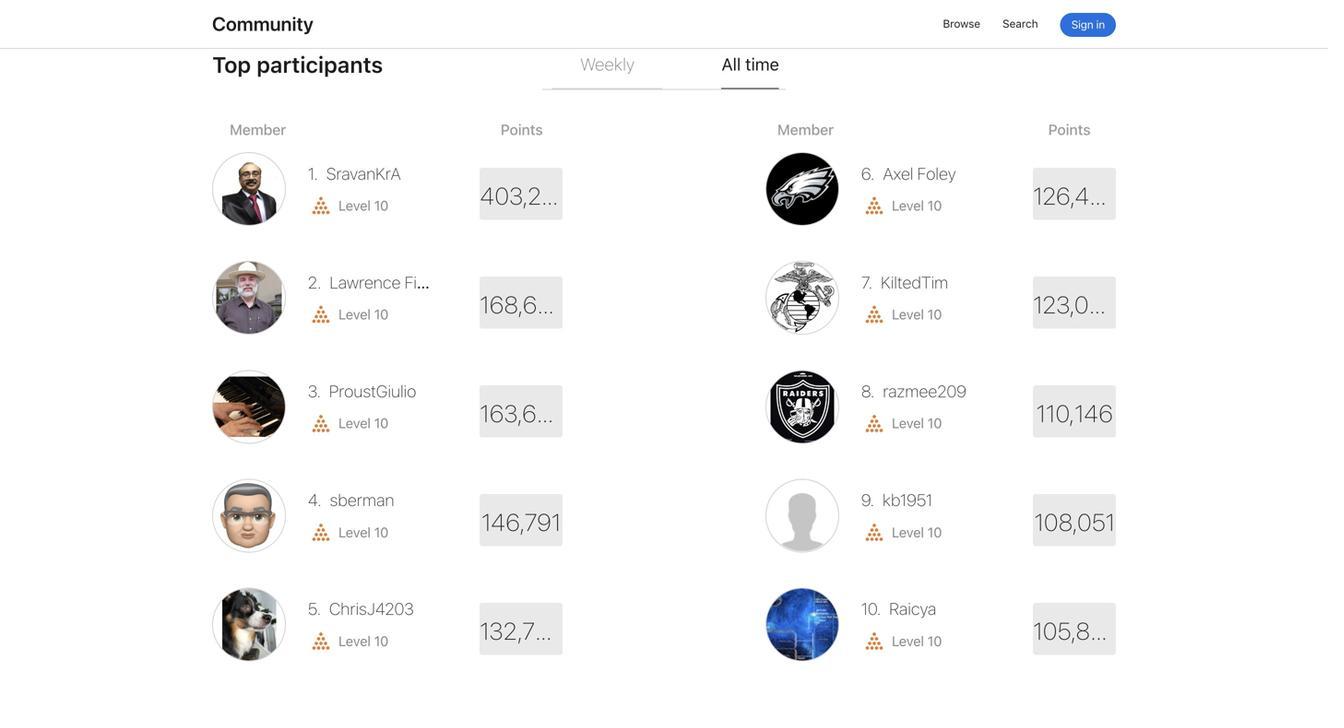 Task type: locate. For each thing, give the bounding box(es) containing it.
4.
[[308, 491, 321, 511]]

level 10 down 5. chrisj4203
[[338, 633, 388, 650]]

10 image for 108,051
[[861, 521, 887, 544]]

weekly link
[[580, 44, 634, 88]]

10 image
[[861, 194, 887, 217], [861, 303, 887, 326], [861, 412, 887, 435], [861, 521, 887, 544], [308, 630, 334, 653], [861, 630, 887, 653]]

10 image for 123,093
[[861, 303, 887, 326]]

sign in link
[[1060, 13, 1116, 37]]

1 horizontal spatial points
[[1048, 121, 1091, 139]]

level 10 down 8. razmee209 at the bottom of page
[[892, 415, 942, 432]]

raicya
[[889, 600, 936, 619]]

1.
[[308, 164, 318, 184]]

108,051
[[1034, 508, 1115, 537]]

kb1951 image
[[766, 479, 839, 553]]

level 10 down axel foley button
[[892, 197, 942, 214]]

level 10
[[338, 197, 388, 214], [892, 197, 942, 214], [338, 306, 388, 323], [892, 306, 942, 323], [338, 415, 388, 432], [892, 415, 942, 432], [338, 524, 388, 541], [892, 524, 942, 541], [338, 633, 388, 650], [892, 633, 942, 650]]

level 10 for 132,730
[[338, 633, 388, 650]]

6. axel foley
[[861, 164, 956, 184]]

level 10 for 123,093
[[892, 306, 942, 323]]

10 image
[[308, 194, 334, 217], [308, 303, 334, 326], [308, 412, 334, 435], [308, 521, 334, 544]]

sravankra image
[[212, 152, 286, 226]]

10 image down 1. at the left top of page
[[308, 194, 334, 217]]

1. sravankra
[[308, 164, 401, 184]]

168,695
[[480, 290, 566, 320]]

132,730
[[480, 617, 563, 646]]

lawrence finch button
[[326, 273, 444, 293]]

10 image down 7.
[[861, 303, 887, 326]]

level 10 for 108,051
[[892, 524, 942, 541]]

0 horizontal spatial member
[[230, 121, 286, 139]]

10 image for 126,454
[[861, 194, 887, 217]]

10 image for 403,263
[[308, 194, 334, 217]]

10 image down 9.
[[861, 521, 887, 544]]

10 image down 6.
[[861, 194, 887, 217]]

level 10 down raicya
[[892, 633, 942, 650]]

level 10 for 168,695
[[338, 306, 388, 323]]

0 horizontal spatial points
[[501, 121, 543, 139]]

razmee209
[[883, 382, 966, 402]]

member
[[230, 121, 286, 139], [777, 121, 834, 139]]

member up axel foley image
[[777, 121, 834, 139]]

5.
[[308, 600, 321, 619]]

kiltedtim image
[[766, 261, 839, 335]]

10 image down 3.
[[308, 412, 334, 435]]

chrisj4203 image
[[212, 588, 286, 662]]

5. chrisj4203
[[308, 600, 414, 619]]

10 image for 110,146
[[861, 412, 887, 435]]

kiltedtim button
[[877, 273, 948, 293]]

proustgiulio image
[[212, 370, 286, 444]]

sberman image
[[212, 479, 286, 553]]

4. sberman
[[308, 491, 394, 511]]

level 10 down kiltedtim
[[892, 306, 942, 323]]

sravankra
[[326, 164, 401, 184]]

3 10 image from the top
[[308, 412, 334, 435]]

9. kb1951
[[861, 491, 932, 511]]

chrisj4203 button
[[325, 600, 414, 619]]

kb1951
[[883, 491, 932, 511]]

1 points from the left
[[501, 121, 543, 139]]

sberman button
[[326, 491, 394, 511]]

10 image down 8.
[[861, 412, 887, 435]]

community link
[[212, 12, 314, 36]]

lawrence
[[329, 273, 401, 293]]

search link
[[1003, 14, 1038, 34]]

points
[[501, 121, 543, 139], [1048, 121, 1091, 139]]

points up the 126,454 on the right top of the page
[[1048, 121, 1091, 139]]

level 10 for 146,791
[[338, 524, 388, 541]]

member up sravankra image
[[230, 121, 286, 139]]

4 10 image from the top
[[308, 521, 334, 544]]

level 10 down sravankra
[[338, 197, 388, 214]]

level 10 down 3. proustgiulio
[[338, 415, 388, 432]]

sign
[[1071, 18, 1093, 31]]

kb1951 button
[[879, 491, 932, 511]]

10.
[[861, 600, 881, 619]]

participants
[[256, 52, 383, 78]]

level 10 down sberman
[[338, 524, 388, 541]]

10 image down 2.
[[308, 303, 334, 326]]

level 10 for 126,454
[[892, 197, 942, 214]]

1 member from the left
[[230, 121, 286, 139]]

10 image down 10.
[[861, 630, 887, 653]]

level 10 down lawrence on the left of page
[[338, 306, 388, 323]]

points up 403,263
[[501, 121, 543, 139]]

126,454
[[1033, 182, 1118, 211]]

razmee209 button
[[879, 382, 966, 402]]

raicya button
[[885, 600, 936, 619]]

1 horizontal spatial member
[[777, 121, 834, 139]]

10 image for 132,730
[[308, 630, 334, 653]]

razmee209 image
[[766, 370, 839, 444]]

level 10 down kb1951
[[892, 524, 942, 541]]

axel
[[883, 164, 913, 184]]

2 10 image from the top
[[308, 303, 334, 326]]

10 image down 4. at the left bottom
[[308, 521, 334, 544]]

level 10 for 163,660
[[338, 415, 388, 432]]

10 image down 5.
[[308, 630, 334, 653]]

chrisj4203
[[329, 600, 414, 619]]

1 10 image from the top
[[308, 194, 334, 217]]



Task type: vqa. For each thing, say whether or not it's contained in the screenshot.


Task type: describe. For each thing, give the bounding box(es) containing it.
finch
[[404, 273, 444, 293]]

all time
[[721, 54, 779, 75]]

sberman
[[330, 491, 394, 511]]

10. raicya
[[861, 600, 936, 619]]

110,146
[[1036, 399, 1113, 428]]

browse
[[943, 17, 981, 30]]

browse link
[[943, 14, 981, 34]]

7.
[[861, 273, 873, 293]]

105,856
[[1033, 617, 1119, 646]]

kiltedtim
[[881, 273, 948, 293]]

top participants
[[212, 52, 383, 78]]

10 image for 163,660
[[308, 412, 334, 435]]

weekly
[[580, 54, 634, 75]]

2 member from the left
[[777, 121, 834, 139]]

community
[[212, 12, 314, 36]]

top participants tab list
[[542, 44, 786, 94]]

2. lawrence finch
[[308, 273, 444, 293]]

lawrence finch image
[[212, 261, 286, 335]]

10 image for 105,856
[[861, 630, 887, 653]]

3. proustgiulio
[[308, 382, 416, 402]]

146,791
[[481, 508, 561, 537]]

level 10 for 110,146
[[892, 415, 942, 432]]

163,660
[[480, 399, 565, 428]]

level 10 for 105,856
[[892, 633, 942, 650]]

123,093
[[1033, 290, 1117, 320]]

9.
[[861, 491, 874, 511]]

8.
[[861, 382, 875, 402]]

all
[[721, 54, 741, 75]]

top
[[212, 52, 251, 78]]

foley
[[917, 164, 956, 184]]

axel foley button
[[879, 164, 956, 184]]

raicya image
[[766, 588, 839, 662]]

proustgiulio button
[[325, 382, 416, 402]]

2.
[[308, 273, 321, 293]]

10 image for 168,695
[[308, 303, 334, 326]]

sravankra button
[[322, 164, 401, 184]]

3.
[[308, 382, 321, 402]]

all time link
[[721, 44, 779, 89]]

8. razmee209
[[861, 382, 966, 402]]

search
[[1003, 17, 1038, 30]]

7. kiltedtim
[[861, 273, 948, 293]]

sign in
[[1071, 18, 1105, 31]]

in
[[1096, 18, 1105, 31]]

2 points from the left
[[1048, 121, 1091, 139]]

10 image for 146,791
[[308, 521, 334, 544]]

time
[[745, 54, 779, 75]]

axel foley image
[[766, 152, 839, 226]]

6.
[[861, 164, 875, 184]]

403,263
[[480, 182, 570, 211]]

proustgiulio
[[329, 382, 416, 402]]

level 10 for 403,263
[[338, 197, 388, 214]]



